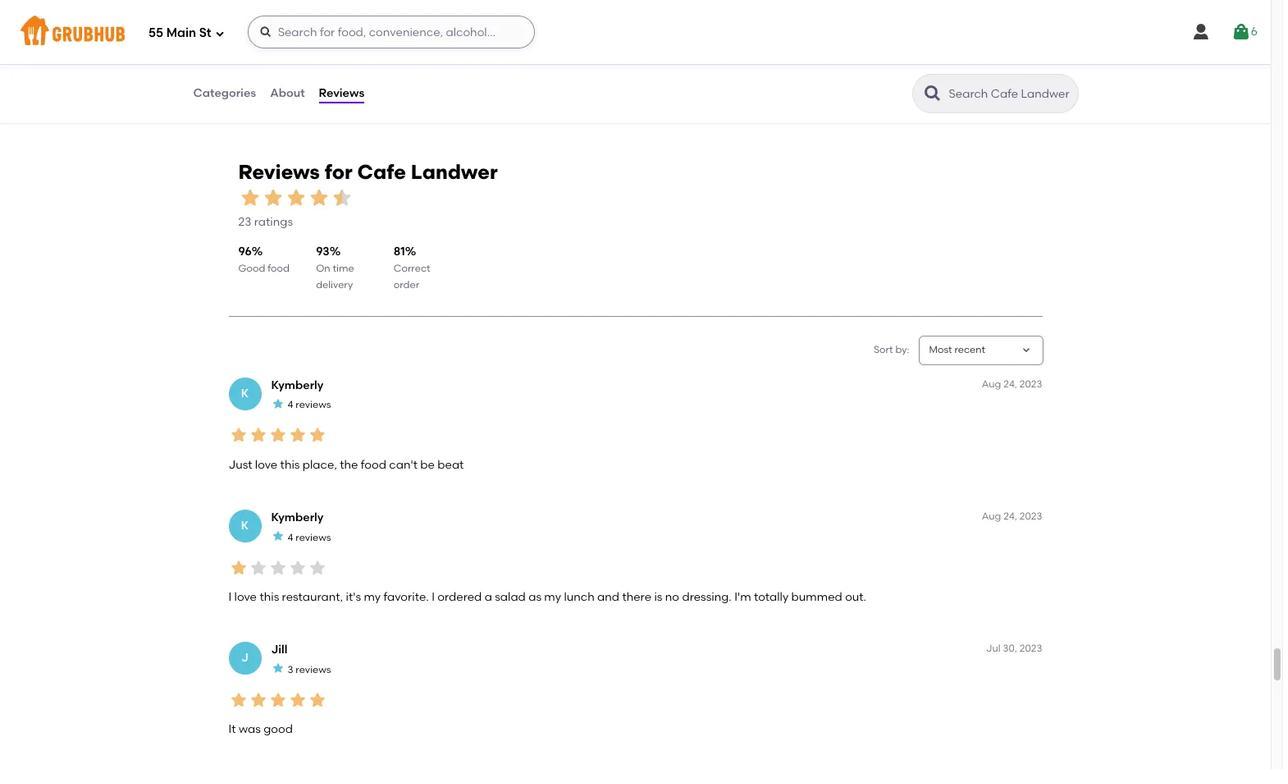 Task type: locate. For each thing, give the bounding box(es) containing it.
reviews right 3 in the left bottom of the page
[[296, 664, 331, 675]]

ordered
[[438, 590, 482, 604]]

my right it's
[[364, 590, 381, 604]]

2 aug 24, 2023 from the top
[[982, 510, 1043, 522]]

1 my from the left
[[364, 590, 381, 604]]

and
[[598, 590, 620, 604]]

20–30 up 3.30 at the top of the page
[[803, 56, 832, 68]]

svg image
[[1232, 22, 1251, 42], [259, 25, 272, 39], [215, 28, 225, 38]]

0 horizontal spatial my
[[364, 590, 381, 604]]

15–25 min 0.30 mi
[[216, 56, 263, 82]]

kymberly
[[271, 378, 324, 392], [271, 510, 324, 524]]

1 vertical spatial this
[[260, 590, 279, 604]]

there
[[622, 590, 652, 604]]

breakfast
[[533, 36, 578, 47]]

it's
[[346, 590, 361, 604]]

ratings for 180 ratings
[[430, 74, 468, 88]]

ratings
[[430, 74, 468, 88], [723, 74, 762, 88], [1016, 74, 1055, 88], [254, 215, 293, 229]]

0 vertical spatial food
[[268, 262, 290, 274]]

aug for just love this place, the food can't be beat
[[982, 378, 1002, 390]]

2 4 reviews from the top
[[288, 531, 331, 543]]

reviews up restaurant,
[[296, 531, 331, 543]]

ratings right 23
[[254, 215, 293, 229]]

2 horizontal spatial svg image
[[1232, 22, 1251, 42]]

1 vertical spatial love
[[234, 590, 257, 604]]

3 min from the left
[[834, 56, 852, 68]]

0 vertical spatial 4 reviews
[[288, 399, 331, 411]]

min
[[245, 56, 263, 68], [541, 56, 559, 68], [834, 56, 852, 68]]

1 horizontal spatial mi
[[532, 71, 544, 82]]

bummed
[[792, 590, 843, 604]]

2 vertical spatial reviews
[[296, 664, 331, 675]]

1 4 reviews from the top
[[288, 399, 331, 411]]

-
[[346, 14, 352, 29]]

love right just
[[255, 458, 278, 472]]

2 2023 from the top
[[1020, 510, 1043, 522]]

2 20–30 from the left
[[803, 56, 832, 68]]

180 ratings
[[409, 74, 468, 88]]

reviews
[[319, 86, 365, 100], [238, 160, 320, 184]]

0 horizontal spatial mi
[[240, 71, 252, 82]]

st
[[199, 25, 211, 40]]

2 k from the top
[[241, 519, 249, 532]]

it was good
[[229, 722, 293, 736]]

0 vertical spatial k
[[241, 386, 249, 400]]

this left place,
[[280, 458, 300, 472]]

is
[[654, 590, 663, 604]]

0 vertical spatial love
[[255, 458, 278, 472]]

no
[[665, 590, 680, 604]]

this
[[280, 458, 300, 472], [260, 590, 279, 604]]

2 reviews from the top
[[296, 531, 331, 543]]

1 2023 from the top
[[1020, 378, 1043, 390]]

0 horizontal spatial 20–30
[[510, 56, 538, 68]]

96
[[238, 245, 252, 259]]

reviews up 23 ratings
[[238, 160, 320, 184]]

1 mi from the left
[[240, 71, 252, 82]]

reviews for place,
[[296, 399, 331, 411]]

2 24, from the top
[[1004, 510, 1018, 522]]

2 aug from the top
[[982, 510, 1002, 522]]

mi right 3.59
[[532, 71, 544, 82]]

ratings right 180
[[430, 74, 468, 88]]

0 horizontal spatial min
[[245, 56, 263, 68]]

0 horizontal spatial this
[[260, 590, 279, 604]]

min inside 20–30 min 3.59 mi
[[541, 56, 559, 68]]

food
[[268, 262, 290, 274], [361, 458, 387, 472]]

k
[[241, 386, 249, 400], [241, 519, 249, 532]]

0 vertical spatial reviews
[[296, 399, 331, 411]]

0 vertical spatial reviews
[[319, 86, 365, 100]]

1 vertical spatial 2023
[[1020, 510, 1043, 522]]

k up just
[[241, 386, 249, 400]]

1 24, from the top
[[1004, 378, 1018, 390]]

1 vertical spatial aug 24, 2023
[[982, 510, 1043, 522]]

0 vertical spatial 2023
[[1020, 378, 1043, 390]]

was
[[239, 722, 261, 736]]

aug
[[982, 378, 1002, 390], [982, 510, 1002, 522]]

i
[[229, 590, 232, 604], [432, 590, 435, 604]]

2 horizontal spatial min
[[834, 56, 852, 68]]

mi inside 15–25 min 0.30 mi
[[240, 71, 252, 82]]

svg image right svg icon at top right
[[1232, 22, 1251, 42]]

0 vertical spatial this
[[280, 458, 300, 472]]

2 horizontal spatial mi
[[826, 71, 838, 82]]

ratings right 69 at the top right
[[1016, 74, 1055, 88]]

1 20–30 from the left
[[510, 56, 538, 68]]

4
[[288, 399, 293, 411], [288, 531, 293, 543]]

1 k from the top
[[241, 386, 249, 400]]

163 ratings
[[703, 74, 762, 88]]

by:
[[896, 344, 910, 356]]

caret down icon image
[[1020, 344, 1033, 357]]

2 vertical spatial 2023
[[1020, 643, 1043, 654]]

1 horizontal spatial i
[[432, 590, 435, 604]]

as
[[529, 590, 542, 604]]

4 reviews
[[288, 399, 331, 411], [288, 531, 331, 543]]

sort by:
[[874, 344, 910, 356]]

pizza inside little caesars pizza - paterson link
[[309, 14, 343, 29]]

2 kymberly from the top
[[271, 510, 324, 524]]

2023 for beat
[[1020, 378, 1043, 390]]

be
[[420, 458, 435, 472]]

1 vertical spatial k
[[241, 519, 249, 532]]

1 vertical spatial 4 reviews
[[288, 531, 331, 543]]

little
[[216, 14, 249, 29]]

aug 24, 2023 for i love this restaurant,  it's my favorite.  i ordered a salad as my lunch and there is no dressing.  i'm totally bummed out.
[[982, 510, 1043, 522]]

0 vertical spatial aug 24, 2023
[[982, 378, 1043, 390]]

mi right the 0.30
[[240, 71, 252, 82]]

0 vertical spatial aug
[[982, 378, 1002, 390]]

this left restaurant,
[[260, 590, 279, 604]]

out.
[[845, 590, 867, 604]]

0 horizontal spatial pizza
[[239, 36, 263, 47]]

k down just
[[241, 519, 249, 532]]

2 min from the left
[[541, 56, 559, 68]]

jul 30, 2023
[[987, 643, 1043, 654]]

4 reviews up place,
[[288, 399, 331, 411]]

1 horizontal spatial min
[[541, 56, 559, 68]]

jul
[[987, 643, 1001, 654]]

1 aug 24, 2023 from the top
[[982, 378, 1043, 390]]

24, for i love this restaurant,  it's my favorite.  i ordered a salad as my lunch and there is no dressing.  i'm totally bummed out.
[[1004, 510, 1018, 522]]

subscription pass image
[[510, 35, 526, 48]]

4 reviews up restaurant,
[[288, 531, 331, 543]]

6 button
[[1232, 17, 1258, 47]]

paterson
[[355, 14, 413, 29]]

1 horizontal spatial my
[[544, 590, 561, 604]]

cafe
[[357, 160, 406, 184]]

0 vertical spatial 4
[[288, 399, 293, 411]]

ratings for 69 ratings
[[1016, 74, 1055, 88]]

salad
[[495, 590, 526, 604]]

aug 24, 2023
[[982, 378, 1043, 390], [982, 510, 1043, 522]]

min inside 15–25 min 0.30 mi
[[245, 56, 263, 68]]

163
[[703, 74, 720, 88]]

0 vertical spatial pizza
[[309, 14, 343, 29]]

0 horizontal spatial svg image
[[215, 28, 225, 38]]

1 reviews from the top
[[296, 399, 331, 411]]

pizza
[[309, 14, 343, 29], [239, 36, 263, 47]]

dressing.
[[682, 590, 732, 604]]

2023
[[1020, 378, 1043, 390], [1020, 510, 1043, 522], [1020, 643, 1043, 654]]

good
[[238, 262, 265, 274]]

svg image right little
[[259, 25, 272, 39]]

love up j
[[234, 590, 257, 604]]

0 horizontal spatial food
[[268, 262, 290, 274]]

min for ihop
[[541, 56, 559, 68]]

1 vertical spatial 24,
[[1004, 510, 1018, 522]]

1 vertical spatial kymberly
[[271, 510, 324, 524]]

1 vertical spatial pizza
[[239, 36, 263, 47]]

20–30 inside the 20–30 min 3.30 mi
[[803, 56, 832, 68]]

30,
[[1003, 643, 1018, 654]]

kymberly for restaurant,
[[271, 510, 324, 524]]

3 2023 from the top
[[1020, 643, 1043, 654]]

0 vertical spatial 24,
[[1004, 378, 1018, 390]]

totally
[[754, 590, 789, 604]]

4 up restaurant,
[[288, 531, 293, 543]]

mi right 3.30 at the top of the page
[[826, 71, 838, 82]]

mi inside 20–30 min 3.59 mi
[[532, 71, 544, 82]]

1 horizontal spatial food
[[361, 458, 387, 472]]

20–30 inside 20–30 min 3.59 mi
[[510, 56, 538, 68]]

1 horizontal spatial 20–30
[[803, 56, 832, 68]]

categories button
[[192, 64, 257, 123]]

1 vertical spatial 4
[[288, 531, 293, 543]]

svg image right st
[[215, 28, 225, 38]]

ratings for 23 ratings
[[254, 215, 293, 229]]

4 up just love this place, the food can't be beat
[[288, 399, 293, 411]]

23 ratings
[[238, 215, 293, 229]]

3
[[288, 664, 293, 675]]

180
[[409, 74, 427, 88]]

1 aug from the top
[[982, 378, 1002, 390]]

mi
[[240, 71, 252, 82], [532, 71, 544, 82], [826, 71, 838, 82]]

landwer
[[411, 160, 498, 184]]

1 vertical spatial reviews
[[296, 531, 331, 543]]

pizza left -
[[309, 14, 343, 29]]

love
[[255, 458, 278, 472], [234, 590, 257, 604]]

ratings right 163
[[723, 74, 762, 88]]

20–30 up 3.59
[[510, 56, 538, 68]]

0 vertical spatial kymberly
[[271, 378, 324, 392]]

1 vertical spatial food
[[361, 458, 387, 472]]

food right good
[[268, 262, 290, 274]]

reviews inside "button"
[[319, 86, 365, 100]]

1 kymberly from the top
[[271, 378, 324, 392]]

2 4 from the top
[[288, 531, 293, 543]]

55
[[149, 25, 163, 40]]

2 mi from the left
[[532, 71, 544, 82]]

15–25
[[216, 56, 243, 68]]

1 vertical spatial reviews
[[238, 160, 320, 184]]

subscription pass image
[[216, 35, 233, 48]]

1 4 from the top
[[288, 399, 293, 411]]

1 horizontal spatial pizza
[[309, 14, 343, 29]]

1 horizontal spatial this
[[280, 458, 300, 472]]

my
[[364, 590, 381, 604], [544, 590, 561, 604]]

0 horizontal spatial i
[[229, 590, 232, 604]]

pizza right subscription pass image
[[239, 36, 263, 47]]

main navigation navigation
[[0, 0, 1271, 64]]

j
[[241, 651, 249, 665]]

star icon image
[[403, 56, 416, 69], [416, 56, 429, 69], [429, 56, 442, 69], [442, 56, 455, 69], [455, 56, 468, 69], [455, 56, 468, 69], [696, 56, 709, 69], [709, 56, 722, 69], [722, 56, 735, 69], [735, 56, 749, 69], [749, 56, 762, 69], [749, 56, 762, 69], [989, 56, 1002, 69], [1002, 56, 1016, 69], [1016, 56, 1029, 69], [1029, 56, 1042, 69], [1029, 56, 1042, 69], [1042, 56, 1055, 69], [238, 186, 261, 209], [261, 186, 284, 209], [284, 186, 307, 209], [307, 186, 330, 209], [330, 186, 353, 209], [330, 186, 353, 209], [271, 397, 284, 410], [229, 425, 248, 445], [248, 425, 268, 445], [268, 425, 288, 445], [288, 425, 307, 445], [307, 425, 327, 445], [271, 530, 284, 543], [229, 558, 248, 577], [248, 558, 268, 577], [268, 558, 288, 577], [288, 558, 307, 577], [307, 558, 327, 577], [271, 662, 284, 675], [229, 690, 248, 710], [248, 690, 268, 710], [268, 690, 288, 710], [288, 690, 307, 710], [307, 690, 327, 710]]

correct
[[394, 262, 431, 274]]

about button
[[269, 64, 306, 123]]

my right as
[[544, 590, 561, 604]]

categories
[[193, 86, 256, 100]]

1 min from the left
[[245, 56, 263, 68]]

reviews right about on the left of the page
[[319, 86, 365, 100]]

1 vertical spatial aug
[[982, 510, 1002, 522]]

sort
[[874, 344, 893, 356]]

reviews up place,
[[296, 399, 331, 411]]

food right the
[[361, 458, 387, 472]]

3 mi from the left
[[826, 71, 838, 82]]



Task type: describe. For each thing, give the bounding box(es) containing it.
20–30 min 3.59 mi
[[510, 56, 559, 82]]

most recent
[[929, 344, 986, 356]]

the
[[340, 458, 358, 472]]

reviews for cafe landwer
[[238, 160, 498, 184]]

little caesars pizza - paterson link
[[216, 13, 468, 31]]

3.59
[[510, 71, 529, 82]]

i'm
[[735, 590, 751, 604]]

reviews for reviews
[[319, 86, 365, 100]]

2 my from the left
[[544, 590, 561, 604]]

min for little caesars pizza - paterson
[[245, 56, 263, 68]]

beat
[[438, 458, 464, 472]]

delivery
[[316, 279, 353, 291]]

20–30 for 69 ratings
[[803, 56, 832, 68]]

this for restaurant,
[[260, 590, 279, 604]]

search icon image
[[923, 84, 943, 103]]

recent
[[955, 344, 986, 356]]

93
[[316, 245, 330, 259]]

4 reviews for place,
[[288, 399, 331, 411]]

reviews for restaurant,
[[296, 531, 331, 543]]

1 horizontal spatial svg image
[[259, 25, 272, 39]]

1 i from the left
[[229, 590, 232, 604]]

this for place,
[[280, 458, 300, 472]]

20–30 min 3.30 mi
[[803, 56, 852, 82]]

order
[[394, 279, 420, 291]]

69 ratings
[[1000, 74, 1055, 88]]

0.30
[[216, 71, 237, 82]]

main
[[166, 25, 196, 40]]

93 on time delivery
[[316, 245, 354, 291]]

can't
[[389, 458, 418, 472]]

just
[[229, 458, 252, 472]]

caesars
[[252, 14, 306, 29]]

on
[[316, 262, 330, 274]]

k for just
[[241, 386, 249, 400]]

mi for little caesars pizza - paterson
[[240, 71, 252, 82]]

55 main st
[[149, 25, 211, 40]]

svg image
[[1192, 22, 1211, 42]]

food inside 96 good food
[[268, 262, 290, 274]]

little caesars pizza - paterson
[[216, 14, 413, 29]]

lunch
[[564, 590, 595, 604]]

about
[[270, 86, 305, 100]]

for
[[325, 160, 353, 184]]

most
[[929, 344, 952, 356]]

96 good food
[[238, 245, 290, 274]]

ihop link
[[510, 13, 762, 31]]

ihop
[[510, 14, 543, 29]]

4 for restaurant,
[[288, 531, 293, 543]]

aug 24, 2023 for just love this place, the food can't be beat
[[982, 378, 1043, 390]]

2 i from the left
[[432, 590, 435, 604]]

mi for ihop
[[532, 71, 544, 82]]

kymberly for place,
[[271, 378, 324, 392]]

Sort by: field
[[929, 343, 986, 358]]

reviews for reviews for cafe landwer
[[238, 160, 320, 184]]

ratings for 163 ratings
[[723, 74, 762, 88]]

place,
[[303, 458, 337, 472]]

love for just
[[255, 458, 278, 472]]

time
[[333, 262, 354, 274]]

min inside the 20–30 min 3.30 mi
[[834, 56, 852, 68]]

4 reviews for restaurant,
[[288, 531, 331, 543]]

k for i
[[241, 519, 249, 532]]

23
[[238, 215, 252, 229]]

aug for i love this restaurant,  it's my favorite.  i ordered a salad as my lunch and there is no dressing.  i'm totally bummed out.
[[982, 510, 1002, 522]]

20–30 for 163 ratings
[[510, 56, 538, 68]]

favorite.
[[384, 590, 429, 604]]

4 for place,
[[288, 399, 293, 411]]

i love this restaurant,  it's my favorite.  i ordered a salad as my lunch and there is no dressing.  i'm totally bummed out.
[[229, 590, 867, 604]]

6
[[1251, 24, 1258, 38]]

81 correct order
[[394, 245, 431, 291]]

24, for just love this place, the food can't be beat
[[1004, 378, 1018, 390]]

Search Cafe Landwer search field
[[948, 86, 1073, 102]]

love for i
[[234, 590, 257, 604]]

a
[[485, 590, 492, 604]]

it
[[229, 722, 236, 736]]

just love this place, the food can't be beat
[[229, 458, 464, 472]]

restaurant,
[[282, 590, 343, 604]]

2023 for ordered
[[1020, 510, 1043, 522]]

svg image inside the 6 'button'
[[1232, 22, 1251, 42]]

mi inside the 20–30 min 3.30 mi
[[826, 71, 838, 82]]

jill
[[271, 643, 288, 657]]

good
[[264, 722, 293, 736]]

reviews button
[[318, 64, 365, 123]]

3.30
[[803, 71, 823, 82]]

Search for food, convenience, alcohol... search field
[[248, 16, 535, 48]]

81
[[394, 245, 405, 259]]

69
[[1000, 74, 1013, 88]]

3 reviews
[[288, 664, 331, 675]]

3 reviews from the top
[[296, 664, 331, 675]]



Task type: vqa. For each thing, say whether or not it's contained in the screenshot.
"Stars" on the right top
no



